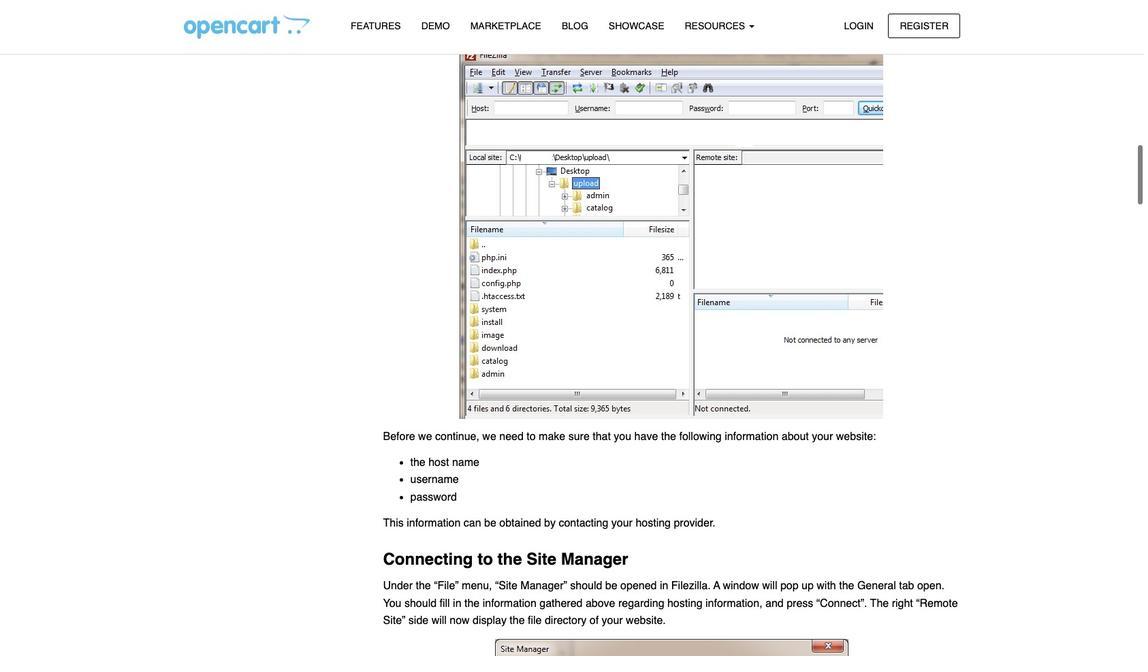 Task type: describe. For each thing, give the bounding box(es) containing it.
host
[[429, 456, 449, 469]]

filezilla site manager image
[[494, 639, 849, 656]]

display
[[473, 615, 507, 627]]

that
[[593, 430, 611, 443]]

tab
[[899, 580, 915, 592]]

website.
[[626, 615, 666, 627]]

up
[[802, 580, 814, 592]]

this
[[383, 517, 404, 529]]

filezilla disconnect image
[[459, 44, 884, 420]]

password
[[410, 491, 457, 503]]

under the "file" menu, "site manager" should be opened in filezilla. a window will pop up with the general tab open. you should fill in the information gathered above regarding hosting information, and press "connect". the right "remote site" side will now display the file directory of your website.
[[383, 580, 958, 627]]

features
[[351, 20, 401, 31]]

of
[[590, 615, 599, 627]]

site"
[[383, 615, 406, 627]]

the left file
[[510, 615, 525, 627]]

resources link
[[675, 14, 765, 38]]

demo
[[421, 20, 450, 31]]

login
[[844, 20, 874, 31]]

file
[[528, 615, 542, 627]]

can
[[464, 517, 481, 529]]

0 vertical spatial information
[[725, 430, 779, 443]]

0 vertical spatial hosting
[[636, 517, 671, 529]]

connecting to the site manager
[[383, 550, 628, 569]]

marketplace link
[[460, 14, 552, 38]]

manager
[[561, 550, 628, 569]]

marketplace
[[471, 20, 542, 31]]

1 vertical spatial should
[[405, 597, 437, 609]]

"remote
[[916, 597, 958, 609]]

showcase
[[609, 20, 665, 31]]

hosting inside under the "file" menu, "site manager" should be opened in filezilla. a window will pop up with the general tab open. you should fill in the information gathered above regarding hosting information, and press "connect". the right "remote site" side will now display the file directory of your website.
[[668, 597, 703, 609]]

before
[[383, 430, 415, 443]]

1 vertical spatial will
[[432, 615, 447, 627]]

need
[[500, 430, 524, 443]]

continue,
[[435, 430, 480, 443]]

be inside under the "file" menu, "site manager" should be opened in filezilla. a window will pop up with the general tab open. you should fill in the information gathered above regarding hosting information, and press "connect". the right "remote site" side will now display the file directory of your website.
[[606, 580, 618, 592]]

with
[[817, 580, 836, 592]]

manager"
[[521, 580, 567, 592]]

information inside under the "file" menu, "site manager" should be opened in filezilla. a window will pop up with the general tab open. you should fill in the information gathered above regarding hosting information, and press "connect". the right "remote site" side will now display the file directory of your website.
[[483, 597, 537, 609]]

side
[[409, 615, 429, 627]]

1 vertical spatial your
[[612, 517, 633, 529]]

2 we from the left
[[483, 430, 497, 443]]

the host name username password
[[410, 456, 480, 503]]

1 vertical spatial information
[[407, 517, 461, 529]]

0 horizontal spatial in
[[453, 597, 462, 609]]

about
[[782, 430, 809, 443]]

window
[[723, 580, 759, 592]]

1 we from the left
[[418, 430, 432, 443]]

the up "site
[[498, 550, 522, 569]]

the
[[870, 597, 889, 609]]

filezilla.
[[672, 580, 711, 592]]

contacting
[[559, 517, 609, 529]]

"connect".
[[817, 597, 868, 609]]

obtained
[[500, 517, 541, 529]]

your inside under the "file" menu, "site manager" should be opened in filezilla. a window will pop up with the general tab open. you should fill in the information gathered above regarding hosting information, and press "connect". the right "remote site" side will now display the file directory of your website.
[[602, 615, 623, 627]]

right
[[892, 597, 913, 609]]

register link
[[889, 13, 961, 38]]

features link
[[341, 14, 411, 38]]

gathered
[[540, 597, 583, 609]]

you
[[614, 430, 632, 443]]

login link
[[833, 13, 886, 38]]

connecting
[[383, 550, 473, 569]]

provider.
[[674, 517, 716, 529]]



Task type: vqa. For each thing, say whether or not it's contained in the screenshot.
above
yes



Task type: locate. For each thing, give the bounding box(es) containing it.
press
[[787, 597, 814, 609]]

opened
[[621, 580, 657, 592]]

directory
[[545, 615, 587, 627]]

resources
[[685, 20, 748, 31]]

1 vertical spatial to
[[478, 550, 493, 569]]

username
[[410, 474, 459, 486]]

now
[[450, 615, 470, 627]]

0 vertical spatial should
[[570, 580, 603, 592]]

information
[[725, 430, 779, 443], [407, 517, 461, 529], [483, 597, 537, 609]]

information down "site
[[483, 597, 537, 609]]

0 vertical spatial your
[[812, 430, 833, 443]]

in
[[660, 580, 669, 592], [453, 597, 462, 609]]

2 horizontal spatial information
[[725, 430, 779, 443]]

0 horizontal spatial to
[[478, 550, 493, 569]]

hosting
[[636, 517, 671, 529], [668, 597, 703, 609]]

hosting down filezilla.
[[668, 597, 703, 609]]

0 horizontal spatial information
[[407, 517, 461, 529]]

"site
[[495, 580, 518, 592]]

"file"
[[434, 580, 459, 592]]

make
[[539, 430, 566, 443]]

0 horizontal spatial should
[[405, 597, 437, 609]]

0 horizontal spatial we
[[418, 430, 432, 443]]

information,
[[706, 597, 763, 609]]

should
[[570, 580, 603, 592], [405, 597, 437, 609]]

be right can
[[484, 517, 497, 529]]

1 horizontal spatial information
[[483, 597, 537, 609]]

will down fill
[[432, 615, 447, 627]]

your right of
[[602, 615, 623, 627]]

opencart - open source shopping cart solution image
[[184, 14, 310, 39]]

the
[[661, 430, 676, 443], [410, 456, 426, 469], [498, 550, 522, 569], [416, 580, 431, 592], [839, 580, 855, 592], [465, 597, 480, 609], [510, 615, 525, 627]]

1 horizontal spatial should
[[570, 580, 603, 592]]

regarding
[[619, 597, 665, 609]]

to right need
[[527, 430, 536, 443]]

0 horizontal spatial be
[[484, 517, 497, 529]]

1 horizontal spatial will
[[762, 580, 778, 592]]

your
[[812, 430, 833, 443], [612, 517, 633, 529], [602, 615, 623, 627]]

be
[[484, 517, 497, 529], [606, 580, 618, 592]]

have
[[635, 430, 658, 443]]

1 vertical spatial in
[[453, 597, 462, 609]]

2 vertical spatial your
[[602, 615, 623, 627]]

we
[[418, 430, 432, 443], [483, 430, 497, 443]]

will up 'and'
[[762, 580, 778, 592]]

blog
[[562, 20, 588, 31]]

above
[[586, 597, 615, 609]]

demo link
[[411, 14, 460, 38]]

fill
[[440, 597, 450, 609]]

we right before
[[418, 430, 432, 443]]

and
[[766, 597, 784, 609]]

the down menu,
[[465, 597, 480, 609]]

general
[[858, 580, 896, 592]]

pop
[[781, 580, 799, 592]]

this information can be obtained by contacting your hosting provider.
[[383, 517, 716, 529]]

website:
[[836, 430, 876, 443]]

1 horizontal spatial we
[[483, 430, 497, 443]]

showcase link
[[599, 14, 675, 38]]

blog link
[[552, 14, 599, 38]]

0 vertical spatial in
[[660, 580, 669, 592]]

a
[[714, 580, 720, 592]]

the right have
[[661, 430, 676, 443]]

the up "connect". on the right bottom of the page
[[839, 580, 855, 592]]

sure
[[569, 430, 590, 443]]

information left about
[[725, 430, 779, 443]]

will
[[762, 580, 778, 592], [432, 615, 447, 627]]

should up "above"
[[570, 580, 603, 592]]

hosting left provider.
[[636, 517, 671, 529]]

we left need
[[483, 430, 497, 443]]

by
[[544, 517, 556, 529]]

0 vertical spatial to
[[527, 430, 536, 443]]

under
[[383, 580, 413, 592]]

0 vertical spatial will
[[762, 580, 778, 592]]

register
[[900, 20, 949, 31]]

the inside the host name username password
[[410, 456, 426, 469]]

name
[[452, 456, 480, 469]]

in right 'opened'
[[660, 580, 669, 592]]

following
[[680, 430, 722, 443]]

the left host
[[410, 456, 426, 469]]

your right the contacting
[[612, 517, 633, 529]]

1 vertical spatial hosting
[[668, 597, 703, 609]]

1 horizontal spatial be
[[606, 580, 618, 592]]

menu,
[[462, 580, 492, 592]]

open.
[[918, 580, 945, 592]]

2 vertical spatial information
[[483, 597, 537, 609]]

should up 'side'
[[405, 597, 437, 609]]

0 vertical spatial be
[[484, 517, 497, 529]]

you
[[383, 597, 402, 609]]

1 horizontal spatial to
[[527, 430, 536, 443]]

to up menu,
[[478, 550, 493, 569]]

be up "above"
[[606, 580, 618, 592]]

before we continue, we need to make sure that you have the following information about your website:
[[383, 430, 876, 443]]

your right about
[[812, 430, 833, 443]]

1 horizontal spatial in
[[660, 580, 669, 592]]

1 vertical spatial be
[[606, 580, 618, 592]]

the left ""file""
[[416, 580, 431, 592]]

in right fill
[[453, 597, 462, 609]]

0 horizontal spatial will
[[432, 615, 447, 627]]

to
[[527, 430, 536, 443], [478, 550, 493, 569]]

site
[[527, 550, 557, 569]]

information down password
[[407, 517, 461, 529]]



